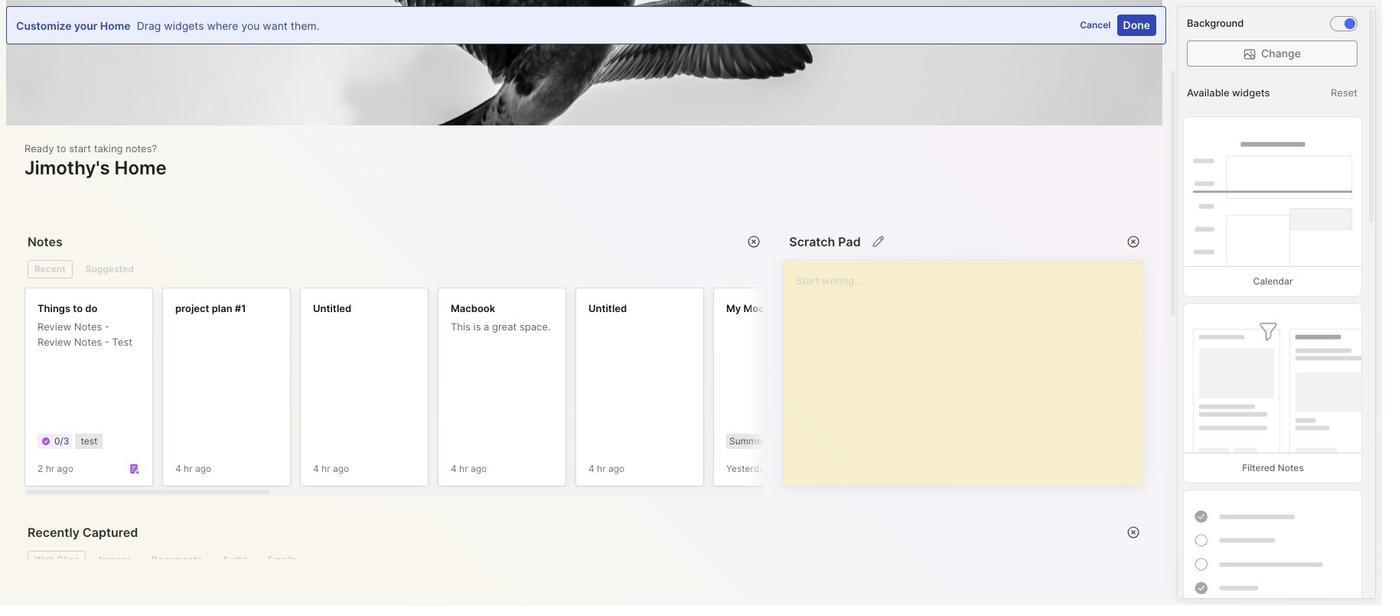 Task type: vqa. For each thing, say whether or not it's contained in the screenshot.
Background icon
yes



Task type: locate. For each thing, give the bounding box(es) containing it.
background image
[[1345, 18, 1356, 29]]

edit widget title image
[[871, 234, 886, 250]]



